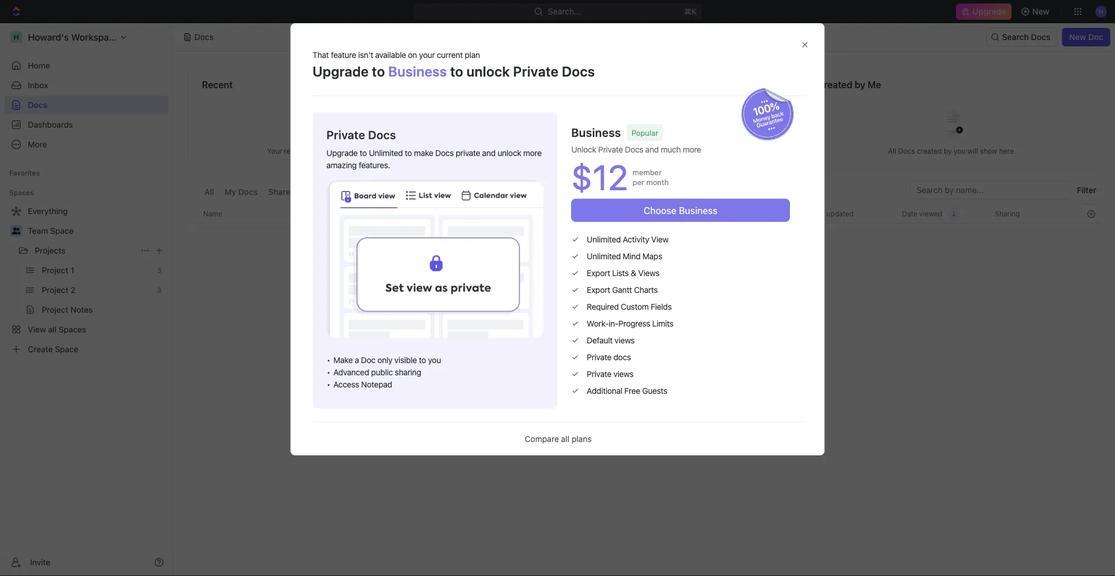 Task type: locate. For each thing, give the bounding box(es) containing it.
upgrade for upgrade
[[973, 7, 1006, 16]]

0 horizontal spatial all
[[204, 187, 214, 197]]

private inside button
[[306, 187, 333, 197]]

compare
[[525, 435, 559, 444]]

0 horizontal spatial new
[[1033, 7, 1050, 16]]

my docs button
[[222, 181, 261, 204]]

upgrade up search
[[973, 7, 1006, 16]]

docs
[[195, 32, 214, 42], [1032, 32, 1051, 42], [28, 100, 47, 110], [368, 128, 396, 142], [625, 145, 644, 154], [339, 147, 356, 155], [635, 147, 652, 155], [899, 147, 916, 155], [436, 148, 454, 158], [238, 187, 258, 197]]

0 horizontal spatial and
[[483, 148, 496, 158]]

business
[[389, 63, 447, 79], [572, 126, 621, 139], [679, 205, 718, 216]]

1 vertical spatial doc
[[361, 356, 376, 365]]

upgrade inside upgrade to unlimited to make docs private and unlock more amazing features.
[[327, 148, 358, 158]]

2 will from the left
[[654, 147, 664, 155]]

and right private
[[483, 148, 496, 158]]

more right much
[[683, 145, 702, 154]]

more left the unlock
[[524, 148, 542, 158]]

no data image
[[610, 269, 680, 345]]

private views
[[587, 370, 634, 379]]

projects
[[35, 246, 66, 256]]

export for export gantt charts
[[587, 285, 611, 295]]

unlock down plan
[[467, 63, 510, 79]]

0 horizontal spatial favorites
[[9, 169, 40, 177]]

new inside new doc button
[[1070, 32, 1087, 42]]

no recent docs image
[[314, 100, 360, 147]]

choose
[[644, 205, 677, 216]]

to left make
[[405, 148, 412, 158]]

to down available
[[372, 63, 385, 79]]

more
[[683, 145, 702, 154], [524, 148, 542, 158]]

unlimited up unlimited mind maps
[[587, 235, 621, 244]]

unlimited mind maps
[[587, 252, 663, 261]]

by right created
[[945, 147, 952, 155]]

0 vertical spatial business
[[389, 63, 447, 79]]

0 horizontal spatial doc
[[361, 356, 376, 365]]

0 horizontal spatial here.
[[390, 147, 406, 155]]

views for default views
[[615, 336, 635, 345]]

access
[[334, 380, 359, 390]]

2 export from the top
[[587, 285, 611, 295]]

0 vertical spatial export
[[587, 269, 611, 278]]

here. right much
[[685, 147, 702, 155]]

1 vertical spatial unlock
[[498, 148, 522, 158]]

2 horizontal spatial show
[[981, 147, 998, 155]]

0 horizontal spatial you
[[428, 356, 441, 365]]

tree
[[5, 202, 168, 359]]

per
[[633, 178, 645, 187]]

new for new doc
[[1070, 32, 1087, 42]]

user group image
[[12, 228, 21, 235]]

1 horizontal spatial here.
[[685, 147, 702, 155]]

all docs created by you will show here.
[[889, 147, 1017, 155]]

here. up search by name... text box on the top right
[[1000, 147, 1017, 155]]

to
[[372, 63, 385, 79], [451, 63, 464, 79], [360, 148, 367, 158], [405, 148, 412, 158], [419, 356, 426, 365]]

export up required
[[587, 285, 611, 295]]

lists
[[613, 269, 629, 278]]

0 vertical spatial doc
[[1089, 32, 1104, 42]]

all left created
[[889, 147, 897, 155]]

0 vertical spatial new
[[1033, 7, 1050, 16]]

1 export from the top
[[587, 269, 611, 278]]

current
[[437, 50, 463, 59]]

unlimited up 'lists'
[[587, 252, 621, 261]]

isn't
[[358, 50, 373, 59]]

unlimited
[[369, 148, 403, 158], [587, 235, 621, 244], [587, 252, 621, 261]]

will down popular
[[654, 147, 664, 155]]

and down popular
[[646, 145, 659, 154]]

you down no created by me docs image
[[954, 147, 966, 155]]

1 horizontal spatial new
[[1070, 32, 1087, 42]]

tree containing team space
[[5, 202, 168, 359]]

by left me
[[855, 79, 866, 90]]

0 vertical spatial unlimited
[[369, 148, 403, 158]]

2 your from the left
[[587, 147, 602, 155]]

date left viewed
[[903, 210, 918, 218]]

0 horizontal spatial will
[[358, 147, 369, 155]]

will down private docs
[[358, 147, 369, 155]]

tree inside sidebar navigation
[[5, 202, 168, 359]]

1 vertical spatial views
[[614, 370, 634, 379]]

private right the unlock
[[599, 145, 623, 154]]

that feature isn't available on your current plan upgrade to business to unlock private docs
[[313, 50, 595, 79]]

default views
[[587, 336, 635, 345]]

2 vertical spatial business
[[679, 205, 718, 216]]

advanced
[[334, 368, 369, 378]]

guests
[[643, 386, 668, 396]]

1 vertical spatial export
[[587, 285, 611, 295]]

show up search by name... text box on the top right
[[981, 147, 998, 155]]

will
[[358, 147, 369, 155], [654, 147, 664, 155], [968, 147, 979, 155]]

1 horizontal spatial you
[[954, 147, 966, 155]]

progress
[[619, 319, 651, 329]]

here. left make
[[390, 147, 406, 155]]

show up member per month
[[666, 147, 684, 155]]

your left favorited
[[587, 147, 602, 155]]

private down default
[[587, 353, 612, 362]]

visible
[[395, 356, 417, 365]]

archived
[[443, 187, 477, 197]]

0 horizontal spatial show
[[371, 147, 388, 155]]

views down docs
[[614, 370, 634, 379]]

to right "visible"
[[419, 356, 426, 365]]

0 vertical spatial by
[[855, 79, 866, 90]]

your for recent
[[267, 147, 282, 155]]

your favorited docs will show here.
[[587, 147, 702, 155]]

all inside button
[[204, 187, 214, 197]]

you right "visible"
[[428, 356, 441, 365]]

export left 'lists'
[[587, 269, 611, 278]]

assigned button
[[394, 181, 435, 204]]

views up matching
[[615, 336, 635, 345]]

1 vertical spatial by
[[945, 147, 952, 155]]

unlimited up "features."
[[369, 148, 403, 158]]

dashboards link
[[5, 116, 168, 134]]

new inside new button
[[1033, 7, 1050, 16]]

available
[[375, 50, 406, 59]]

all
[[561, 435, 570, 444]]

2 horizontal spatial business
[[679, 205, 718, 216]]

1 your from the left
[[267, 147, 282, 155]]

recently
[[284, 147, 311, 155]]

your for favorites
[[587, 147, 602, 155]]

month
[[647, 178, 669, 187]]

shared button
[[266, 181, 299, 204]]

free
[[625, 386, 641, 396]]

unlock inside upgrade to unlimited to make docs private and unlock more amazing features.
[[498, 148, 522, 158]]

2 show from the left
[[666, 147, 684, 155]]

1 vertical spatial all
[[204, 187, 214, 197]]

new for new
[[1033, 7, 1050, 16]]

1 vertical spatial new
[[1070, 32, 1087, 42]]

1 horizontal spatial show
[[666, 147, 684, 155]]

Search by name... text field
[[917, 182, 1064, 199]]

and
[[646, 145, 659, 154], [483, 148, 496, 158]]

2 horizontal spatial here.
[[1000, 147, 1017, 155]]

private down "amazing"
[[306, 187, 333, 197]]

0 horizontal spatial your
[[267, 147, 282, 155]]

new right search docs on the top right of the page
[[1070, 32, 1087, 42]]

to inside make a doc only visible to you advanced public sharing access notepad
[[419, 356, 426, 365]]

3 here. from the left
[[1000, 147, 1017, 155]]

1 vertical spatial upgrade
[[313, 63, 369, 79]]

all for all docs created by you will show here.
[[889, 147, 897, 155]]

make a doc only visible to you advanced public sharing access notepad
[[334, 356, 441, 390]]

private up your recently opened docs will show here.
[[327, 128, 365, 142]]

1 vertical spatial favorites
[[9, 169, 40, 177]]

business inside that feature isn't available on your current plan upgrade to business to unlock private docs
[[389, 63, 447, 79]]

shared
[[268, 187, 296, 197]]

show up "features."
[[371, 147, 388, 155]]

1 vertical spatial unlimited
[[587, 235, 621, 244]]

1 horizontal spatial more
[[683, 145, 702, 154]]

your
[[267, 147, 282, 155], [587, 147, 602, 155]]

charts
[[634, 285, 658, 295]]

export lists & views
[[587, 269, 660, 278]]

upgrade up "amazing"
[[327, 148, 358, 158]]

upgrade down feature
[[313, 63, 369, 79]]

1 horizontal spatial date
[[903, 210, 918, 218]]

date left updated
[[810, 210, 825, 218]]

unlock right private
[[498, 148, 522, 158]]

unlock
[[467, 63, 510, 79], [498, 148, 522, 158]]

my
[[225, 187, 236, 197]]

views
[[615, 336, 635, 345], [614, 370, 634, 379]]

private up additional
[[587, 370, 612, 379]]

all left my
[[204, 187, 214, 197]]

3 will from the left
[[968, 147, 979, 155]]

date updated
[[810, 210, 854, 218]]

0 horizontal spatial more
[[524, 148, 542, 158]]

unlimited inside upgrade to unlimited to make docs private and unlock more amazing features.
[[369, 148, 403, 158]]

favorites
[[510, 79, 550, 90], [9, 169, 40, 177]]

docs
[[614, 353, 631, 362]]

⌘k
[[684, 7, 697, 16]]

unlock inside that feature isn't available on your current plan upgrade to business to unlock private docs
[[467, 63, 510, 79]]

private for private docs
[[587, 353, 612, 362]]

that
[[313, 50, 329, 59]]

row containing name
[[188, 204, 1102, 224]]

column header
[[188, 204, 200, 224]]

1 horizontal spatial business
[[572, 126, 621, 139]]

business up the unlock
[[572, 126, 621, 139]]

1 horizontal spatial will
[[654, 147, 664, 155]]

1 vertical spatial you
[[428, 356, 441, 365]]

compare all plans
[[525, 435, 592, 444]]

will down no created by me docs image
[[968, 147, 979, 155]]

1 date from the left
[[810, 210, 825, 218]]

business down the on
[[389, 63, 447, 79]]

make
[[334, 356, 353, 365]]

mind
[[623, 252, 641, 261]]

2 vertical spatial upgrade
[[327, 148, 358, 158]]

2 date from the left
[[903, 210, 918, 218]]

2 horizontal spatial will
[[968, 147, 979, 155]]

docs inside tab list
[[238, 187, 258, 197]]

to up "features."
[[360, 148, 367, 158]]

tab list
[[202, 181, 479, 204]]

date for date updated
[[810, 210, 825, 218]]

0 vertical spatial all
[[889, 147, 897, 155]]

new up search docs on the top right of the page
[[1033, 7, 1050, 16]]

1 horizontal spatial your
[[587, 147, 602, 155]]

home link
[[5, 56, 168, 75]]

business right 'choose'
[[679, 205, 718, 216]]

opened
[[313, 147, 337, 155]]

0 vertical spatial upgrade
[[973, 7, 1006, 16]]

2 vertical spatial unlimited
[[587, 252, 621, 261]]

1 horizontal spatial all
[[889, 147, 897, 155]]

private
[[327, 128, 365, 142], [599, 145, 623, 154], [306, 187, 333, 197], [587, 353, 612, 362], [587, 370, 612, 379]]

0 vertical spatial views
[[615, 336, 635, 345]]

space
[[50, 226, 74, 236]]

matching
[[596, 346, 641, 359]]

0 vertical spatial unlock
[[467, 63, 510, 79]]

private
[[456, 148, 480, 158]]

inbox
[[28, 80, 48, 90]]

1 horizontal spatial doc
[[1089, 32, 1104, 42]]

no favorited docs image
[[622, 100, 668, 147]]

0 horizontal spatial business
[[389, 63, 447, 79]]

unlock private docs and much more
[[572, 145, 702, 154]]

no matching results found. row
[[188, 269, 1102, 376]]

0 horizontal spatial date
[[810, 210, 825, 218]]

row
[[188, 204, 1102, 224]]

date for date viewed
[[903, 210, 918, 218]]

0 vertical spatial favorites
[[510, 79, 550, 90]]

your left recently
[[267, 147, 282, 155]]



Task type: describe. For each thing, give the bounding box(es) containing it.
date viewed button
[[896, 205, 960, 223]]

no matching results found.
[[580, 346, 709, 359]]

found.
[[679, 346, 709, 359]]

tags
[[675, 210, 690, 218]]

filters
[[645, 366, 665, 376]]

spaces
[[9, 189, 34, 197]]

views
[[639, 269, 660, 278]]

favorites button
[[5, 166, 45, 180]]

member
[[633, 168, 662, 177]]

unlock
[[572, 145, 597, 154]]

activity
[[623, 235, 650, 244]]

workspace
[[343, 187, 386, 197]]

created
[[918, 147, 943, 155]]

team
[[28, 226, 48, 236]]

no created by me docs image
[[929, 100, 976, 147]]

search docs button
[[986, 28, 1058, 46]]

additional free guests
[[587, 386, 668, 396]]

view
[[652, 235, 669, 244]]

search
[[1003, 32, 1030, 42]]

a
[[355, 356, 359, 365]]

new doc
[[1070, 32, 1104, 42]]

clear filters button
[[624, 366, 665, 376]]

inbox link
[[5, 76, 168, 95]]

all for all
[[204, 187, 214, 197]]

upgrade for upgrade to unlimited to make docs private and unlock more amazing features.
[[327, 148, 358, 158]]

favorites inside button
[[9, 169, 40, 177]]

unlimited for unlimited activity view
[[587, 235, 621, 244]]

1 horizontal spatial and
[[646, 145, 659, 154]]

required custom fields
[[587, 302, 672, 312]]

in-
[[609, 319, 619, 329]]

search docs
[[1003, 32, 1051, 42]]

export for export lists & views
[[587, 269, 611, 278]]

0 horizontal spatial by
[[855, 79, 866, 90]]

popular
[[632, 128, 659, 137]]

recent
[[202, 79, 233, 90]]

docs inside sidebar navigation
[[28, 100, 47, 110]]

fields
[[651, 302, 672, 312]]

viewed
[[920, 210, 943, 218]]

1 will from the left
[[358, 147, 369, 155]]

1 horizontal spatial favorites
[[510, 79, 550, 90]]

choose business button
[[572, 199, 790, 222]]

docs inside upgrade to unlimited to make docs private and unlock more amazing features.
[[436, 148, 454, 158]]

0 vertical spatial you
[[954, 147, 966, 155]]

amazing
[[327, 160, 357, 170]]

created
[[818, 79, 853, 90]]

unlimited activity view
[[587, 235, 669, 244]]

public
[[371, 368, 393, 378]]

1 show from the left
[[371, 147, 388, 155]]

export gantt charts
[[587, 285, 658, 295]]

no matching results found. table
[[188, 204, 1102, 376]]

work-
[[587, 319, 609, 329]]

plans
[[572, 435, 592, 444]]

features.
[[359, 160, 390, 170]]

archived button
[[440, 181, 479, 204]]

sidebar navigation
[[0, 23, 174, 577]]

2 here. from the left
[[685, 147, 702, 155]]

doc inside make a doc only visible to you advanced public sharing access notepad
[[361, 356, 376, 365]]

location
[[559, 210, 587, 218]]

private for private docs
[[327, 128, 365, 142]]

1 horizontal spatial by
[[945, 147, 952, 155]]

required
[[587, 302, 619, 312]]

private docs
[[587, 353, 631, 362]]

member per month
[[633, 168, 669, 187]]

more inside upgrade to unlimited to make docs private and unlock more amazing features.
[[524, 148, 542, 158]]

date viewed
[[903, 210, 943, 218]]

upgrade link
[[957, 3, 1012, 20]]

tab list containing all
[[202, 181, 479, 204]]

make
[[414, 148, 434, 158]]

updated
[[827, 210, 854, 218]]

notepad
[[361, 380, 392, 390]]

on
[[408, 50, 417, 59]]

clear
[[624, 366, 643, 376]]

unlimited for unlimited mind maps
[[587, 252, 621, 261]]

private for private views
[[587, 370, 612, 379]]

all button
[[202, 181, 217, 204]]

no
[[580, 346, 594, 359]]

you inside make a doc only visible to you advanced public sharing access notepad
[[428, 356, 441, 365]]

plan
[[465, 50, 480, 59]]

business inside button
[[679, 205, 718, 216]]

work-in-progress limits
[[587, 319, 674, 329]]

column header inside no matching results found. "table"
[[188, 204, 200, 224]]

upgrade to unlimited to make docs private and unlock more amazing features.
[[327, 148, 542, 170]]

home
[[28, 61, 50, 70]]

my docs
[[225, 187, 258, 197]]

doc inside button
[[1089, 32, 1104, 42]]

upgrade inside that feature isn't available on your current plan upgrade to business to unlock private docs
[[313, 63, 369, 79]]

projects link
[[35, 242, 136, 260]]

your
[[419, 50, 435, 59]]

workspace button
[[341, 181, 389, 204]]

new doc button
[[1063, 28, 1111, 46]]

&
[[631, 269, 637, 278]]

docs link
[[5, 96, 168, 114]]

default
[[587, 336, 613, 345]]

assigned
[[397, 187, 432, 197]]

choose business
[[644, 205, 718, 216]]

additional
[[587, 386, 623, 396]]

1 vertical spatial business
[[572, 126, 621, 139]]

to down current
[[451, 63, 464, 79]]

team space link
[[28, 222, 166, 240]]

search...
[[548, 7, 581, 16]]

and inside upgrade to unlimited to make docs private and unlock more amazing features.
[[483, 148, 496, 158]]

only
[[378, 356, 393, 365]]

views for private views
[[614, 370, 634, 379]]

date updated button
[[803, 205, 861, 223]]

created by me
[[818, 79, 882, 90]]

dashboards
[[28, 120, 73, 130]]

favorited
[[604, 147, 633, 155]]

3 show from the left
[[981, 147, 998, 155]]

1 here. from the left
[[390, 147, 406, 155]]

limits
[[653, 319, 674, 329]]



Task type: vqa. For each thing, say whether or not it's contained in the screenshot.
4th 'row' from the bottom
no



